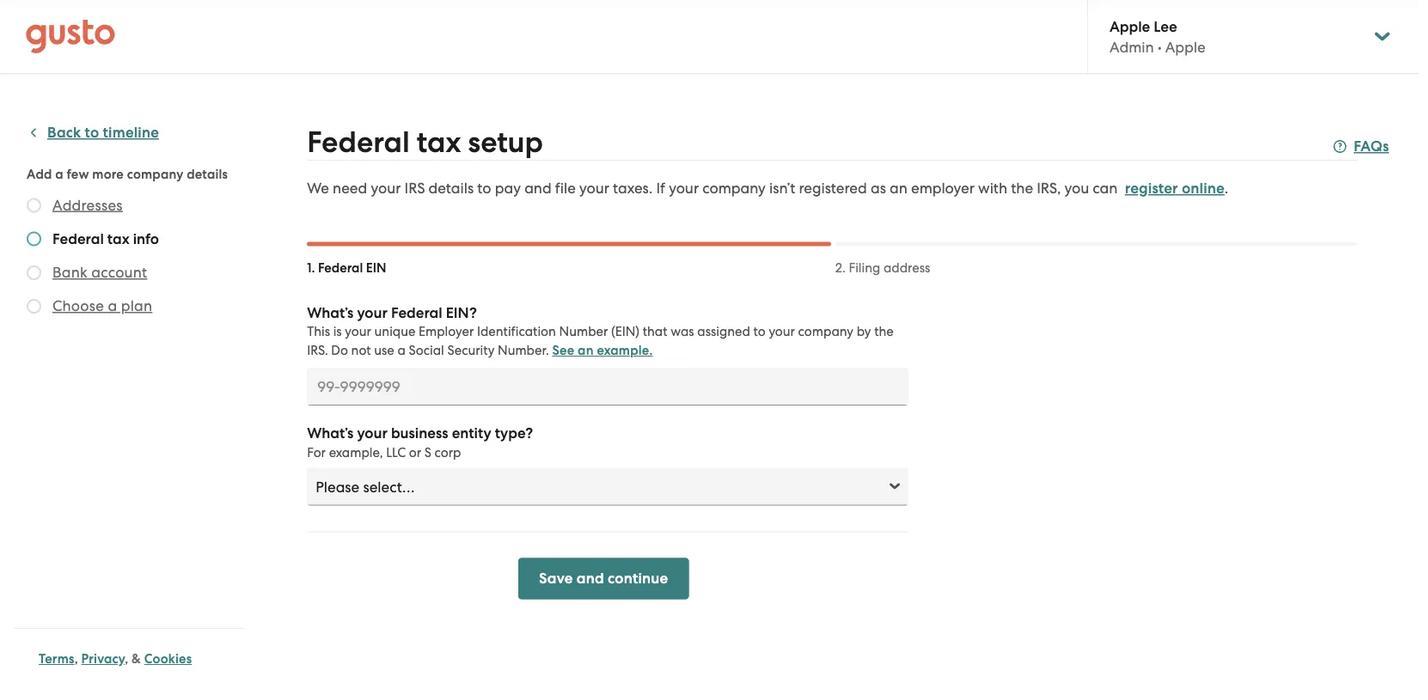 Task type: locate. For each thing, give the bounding box(es) containing it.
check image
[[27, 198, 41, 213]]

2 what's from the top
[[307, 425, 354, 442]]

register
[[1125, 180, 1178, 197]]

and inside we need your irs details to pay and file your taxes. if your company isn't registered as an employer with the irs, you can register online .
[[525, 180, 552, 197]]

the
[[1011, 180, 1033, 197], [875, 324, 894, 339]]

1 vertical spatial what's
[[307, 425, 354, 442]]

what's inside what's your business entity type? for example, llc or s corp
[[307, 425, 354, 442]]

1 vertical spatial to
[[477, 180, 491, 197]]

2 vertical spatial a
[[398, 343, 406, 358]]

to
[[85, 124, 99, 141], [477, 180, 491, 197], [754, 324, 766, 339]]

choose
[[52, 297, 104, 315]]

company right more
[[127, 166, 184, 182]]

2 vertical spatial to
[[754, 324, 766, 339]]

choose a plan button
[[52, 296, 152, 316]]

example,
[[329, 445, 383, 460]]

, left &
[[125, 652, 128, 667]]

a left few
[[55, 166, 64, 182]]

an inside popup button
[[578, 343, 594, 359]]

need
[[333, 180, 367, 197]]

unique
[[374, 324, 416, 339]]

0 vertical spatial to
[[85, 124, 99, 141]]

1 horizontal spatial company
[[703, 180, 766, 197]]

check image left bank
[[27, 266, 41, 280]]

add a few more company details
[[27, 166, 228, 182]]

and left file
[[525, 180, 552, 197]]

social
[[409, 343, 444, 358]]

0 vertical spatial the
[[1011, 180, 1033, 197]]

1 vertical spatial tax
[[107, 230, 130, 248]]

company
[[127, 166, 184, 182], [703, 180, 766, 197], [798, 324, 854, 339]]

tax left info
[[107, 230, 130, 248]]

a left plan
[[108, 297, 117, 315]]

what's up the for
[[307, 425, 354, 442]]

0 vertical spatial check image
[[27, 232, 41, 246]]

faqs button
[[1334, 136, 1390, 157]]

0 horizontal spatial the
[[875, 324, 894, 339]]

check image down check icon
[[27, 232, 41, 246]]

see an example.
[[552, 343, 653, 359]]

assigned
[[698, 324, 750, 339]]

addresses button
[[52, 195, 123, 215]]

1 check image from the top
[[27, 232, 41, 246]]

1 horizontal spatial and
[[577, 570, 604, 588]]

0 vertical spatial what's
[[307, 304, 354, 322]]

2 check image from the top
[[27, 266, 41, 280]]

an down number
[[578, 343, 594, 359]]

file
[[555, 180, 576, 197]]

federal up need
[[307, 125, 410, 160]]

federal left ein
[[318, 260, 363, 276]]

1 horizontal spatial the
[[1011, 180, 1033, 197]]

save and continue
[[539, 570, 668, 588]]

1 , from the left
[[74, 652, 78, 667]]

add
[[27, 166, 52, 182]]

ein?
[[446, 304, 477, 322]]

1 horizontal spatial an
[[890, 180, 908, 197]]

1 vertical spatial a
[[108, 297, 117, 315]]

company left isn't
[[703, 180, 766, 197]]

s
[[424, 445, 431, 460]]

if
[[656, 180, 665, 197]]

federal for federal tax setup
[[307, 125, 410, 160]]

.
[[1225, 180, 1229, 197]]

federal tax setup
[[307, 125, 543, 160]]

company inside we need your irs details to pay and file your taxes. if your company isn't registered as an employer with the irs, you can register online .
[[703, 180, 766, 197]]

the inside this is your unique employer identification number (ein) that was assigned to your company by the irs. do not use a social security number.
[[875, 324, 894, 339]]

lee
[[1154, 17, 1178, 35]]

terms
[[39, 652, 74, 667]]

0 horizontal spatial an
[[578, 343, 594, 359]]

federal
[[307, 125, 410, 160], [52, 230, 104, 248], [318, 260, 363, 276], [391, 304, 443, 322]]

taxes.
[[613, 180, 653, 197]]

0 vertical spatial an
[[890, 180, 908, 197]]

tax for info
[[107, 230, 130, 248]]

your up not
[[345, 324, 371, 339]]

and right the save
[[577, 570, 604, 588]]

apple right •
[[1166, 38, 1206, 56]]

the right by
[[875, 324, 894, 339]]

1 horizontal spatial details
[[429, 180, 474, 197]]

save and continue button
[[518, 558, 689, 600]]

what's for what's your business entity type? for example, llc or s corp
[[307, 425, 354, 442]]

What's your Federal EIN? text field
[[307, 368, 909, 406]]

3 check image from the top
[[27, 299, 41, 314]]

2 vertical spatial check image
[[27, 299, 41, 314]]

identification
[[477, 324, 556, 339]]

0 vertical spatial and
[[525, 180, 552, 197]]

plan
[[121, 297, 152, 315]]

what's your federal ein?
[[307, 304, 477, 322]]

we need your irs details to pay and file your taxes. if your company isn't registered as an employer with the irs, you can register online .
[[307, 180, 1229, 197]]

registered
[[799, 180, 867, 197]]

irs
[[405, 180, 425, 197]]

see an example. button
[[552, 340, 653, 361]]

what's for what's your federal ein?
[[307, 304, 354, 322]]

company inside this is your unique employer identification number (ein) that was assigned to your company by the irs. do not use a social security number.
[[798, 324, 854, 339]]

federal for federal tax info
[[52, 230, 104, 248]]

1 vertical spatial an
[[578, 343, 594, 359]]

federal inside list
[[52, 230, 104, 248]]

isn't
[[770, 180, 795, 197]]

your up "example,"
[[357, 425, 388, 442]]

by
[[857, 324, 871, 339]]

&
[[132, 652, 141, 667]]

cookies button
[[144, 649, 192, 670]]

to left "pay"
[[477, 180, 491, 197]]

to inside this is your unique employer identification number (ein) that was assigned to your company by the irs. do not use a social security number.
[[754, 324, 766, 339]]

2 , from the left
[[125, 652, 128, 667]]

apple
[[1110, 17, 1151, 35], [1166, 38, 1206, 56]]

0 horizontal spatial details
[[187, 166, 228, 182]]

0 horizontal spatial tax
[[107, 230, 130, 248]]

0 vertical spatial tax
[[417, 125, 461, 160]]

federal up bank
[[52, 230, 104, 248]]

filing
[[849, 260, 881, 275]]

, left privacy
[[74, 652, 78, 667]]

a inside button
[[108, 297, 117, 315]]

you
[[1065, 180, 1089, 197]]

to right the back
[[85, 124, 99, 141]]

tax
[[417, 125, 461, 160], [107, 230, 130, 248]]

an right as
[[890, 180, 908, 197]]

see
[[552, 343, 575, 359]]

0 horizontal spatial apple
[[1110, 17, 1151, 35]]

0 horizontal spatial to
[[85, 124, 99, 141]]

what's
[[307, 304, 354, 322], [307, 425, 354, 442]]

to right assigned
[[754, 324, 766, 339]]

this
[[307, 324, 330, 339]]

to inside we need your irs details to pay and file your taxes. if your company isn't registered as an employer with the irs, you can register online .
[[477, 180, 491, 197]]

check image left choose
[[27, 299, 41, 314]]

your up the unique
[[357, 304, 388, 322]]

0 horizontal spatial and
[[525, 180, 552, 197]]

what's up the is
[[307, 304, 354, 322]]

tax inside list
[[107, 230, 130, 248]]

save
[[539, 570, 573, 588]]

privacy link
[[81, 652, 125, 667]]

1 what's from the top
[[307, 304, 354, 322]]

1 horizontal spatial tax
[[417, 125, 461, 160]]

more
[[92, 166, 124, 182]]

2 horizontal spatial company
[[798, 324, 854, 339]]

check image
[[27, 232, 41, 246], [27, 266, 41, 280], [27, 299, 41, 314]]

2 horizontal spatial to
[[754, 324, 766, 339]]

timeline
[[103, 124, 159, 141]]

address
[[884, 260, 931, 275]]

company left by
[[798, 324, 854, 339]]

•
[[1158, 38, 1162, 56]]

terms , privacy , & cookies
[[39, 652, 192, 667]]

1 vertical spatial and
[[577, 570, 604, 588]]

1 horizontal spatial a
[[108, 297, 117, 315]]

company for we need your irs details to pay and file your taxes. if your company isn't registered as an employer with the irs, you can register online .
[[703, 180, 766, 197]]

1 horizontal spatial apple
[[1166, 38, 1206, 56]]

1 vertical spatial check image
[[27, 266, 41, 280]]

tax up irs
[[417, 125, 461, 160]]

1 horizontal spatial ,
[[125, 652, 128, 667]]

1 vertical spatial the
[[875, 324, 894, 339]]

0 horizontal spatial ,
[[74, 652, 78, 667]]

a right use
[[398, 343, 406, 358]]

your
[[371, 180, 401, 197], [579, 180, 610, 197], [669, 180, 699, 197], [357, 304, 388, 322], [345, 324, 371, 339], [769, 324, 795, 339], [357, 425, 388, 442]]

and
[[525, 180, 552, 197], [577, 570, 604, 588]]

apple lee admin • apple
[[1110, 17, 1206, 56]]

entity
[[452, 425, 491, 442]]

the left irs,
[[1011, 180, 1033, 197]]

the inside we need your irs details to pay and file your taxes. if your company isn't registered as an employer with the irs, you can register online .
[[1011, 180, 1033, 197]]

0 vertical spatial a
[[55, 166, 64, 182]]

federal for federal ein
[[318, 260, 363, 276]]

details
[[187, 166, 228, 182], [429, 180, 474, 197]]

0 horizontal spatial a
[[55, 166, 64, 182]]

info
[[133, 230, 159, 248]]

2 horizontal spatial a
[[398, 343, 406, 358]]

a
[[55, 166, 64, 182], [108, 297, 117, 315], [398, 343, 406, 358]]

apple up admin
[[1110, 17, 1151, 35]]

1 horizontal spatial to
[[477, 180, 491, 197]]



Task type: describe. For each thing, give the bounding box(es) containing it.
continue
[[608, 570, 668, 588]]

employer
[[419, 324, 474, 339]]

was
[[671, 324, 694, 339]]

we
[[307, 180, 329, 197]]

ein
[[366, 260, 386, 276]]

your left irs
[[371, 180, 401, 197]]

admin
[[1110, 38, 1154, 56]]

register online link
[[1125, 180, 1225, 197]]

type?
[[495, 425, 533, 442]]

tax for setup
[[417, 125, 461, 160]]

back to timeline button
[[27, 123, 159, 143]]

with
[[979, 180, 1008, 197]]

to inside button
[[85, 124, 99, 141]]

a for add
[[55, 166, 64, 182]]

this is your unique employer identification number (ein) that was assigned to your company by the irs. do not use a social security number.
[[307, 324, 894, 358]]

0 horizontal spatial company
[[127, 166, 184, 182]]

cookies
[[144, 652, 192, 667]]

llc
[[386, 445, 406, 460]]

addresses
[[52, 196, 123, 214]]

use
[[374, 343, 394, 358]]

federal up the unique
[[391, 304, 443, 322]]

business
[[391, 425, 448, 442]]

terms link
[[39, 652, 74, 667]]

0 vertical spatial apple
[[1110, 17, 1151, 35]]

a for choose
[[108, 297, 117, 315]]

federal tax info list
[[27, 195, 238, 320]]

your inside what's your business entity type? for example, llc or s corp
[[357, 425, 388, 442]]

employer
[[911, 180, 975, 197]]

bank
[[52, 264, 88, 281]]

bank account button
[[52, 262, 147, 283]]

a inside this is your unique employer identification number (ein) that was assigned to your company by the irs. do not use a social security number.
[[398, 343, 406, 358]]

few
[[67, 166, 89, 182]]

as
[[871, 180, 886, 197]]

back to timeline
[[47, 124, 159, 141]]

home image
[[26, 19, 115, 54]]

bank account
[[52, 264, 147, 281]]

federal tax info
[[52, 230, 159, 248]]

account
[[91, 264, 147, 281]]

for
[[307, 445, 326, 460]]

faqs
[[1354, 138, 1390, 155]]

pay
[[495, 180, 521, 197]]

check image for choose
[[27, 299, 41, 314]]

your right assigned
[[769, 324, 795, 339]]

check image for bank
[[27, 266, 41, 280]]

is
[[333, 324, 342, 339]]

choose a plan
[[52, 297, 152, 315]]

can
[[1093, 180, 1118, 197]]

irs.
[[307, 343, 328, 358]]

number.
[[498, 343, 549, 358]]

1 vertical spatial apple
[[1166, 38, 1206, 56]]

back
[[47, 124, 81, 141]]

example.
[[597, 343, 653, 359]]

number
[[559, 324, 608, 339]]

an inside we need your irs details to pay and file your taxes. if your company isn't registered as an employer with the irs, you can register online .
[[890, 180, 908, 197]]

and inside button
[[577, 570, 604, 588]]

do
[[331, 343, 348, 358]]

not
[[351, 343, 371, 358]]

privacy
[[81, 652, 125, 667]]

online
[[1182, 180, 1225, 197]]

security
[[447, 343, 495, 358]]

corp
[[435, 445, 461, 460]]

your right file
[[579, 180, 610, 197]]

company for this is your unique employer identification number (ein) that was assigned to your company by the irs. do not use a social security number.
[[798, 324, 854, 339]]

filing address
[[849, 260, 931, 275]]

irs,
[[1037, 180, 1061, 197]]

federal ein
[[318, 260, 386, 276]]

setup
[[468, 125, 543, 160]]

details inside we need your irs details to pay and file your taxes. if your company isn't registered as an employer with the irs, you can register online .
[[429, 180, 474, 197]]

that
[[643, 324, 668, 339]]

what's your business entity type? for example, llc or s corp
[[307, 425, 533, 460]]

or
[[409, 445, 421, 460]]

(ein)
[[611, 324, 640, 339]]

your right if
[[669, 180, 699, 197]]



Task type: vqa. For each thing, say whether or not it's contained in the screenshot.
Update pay schedules
no



